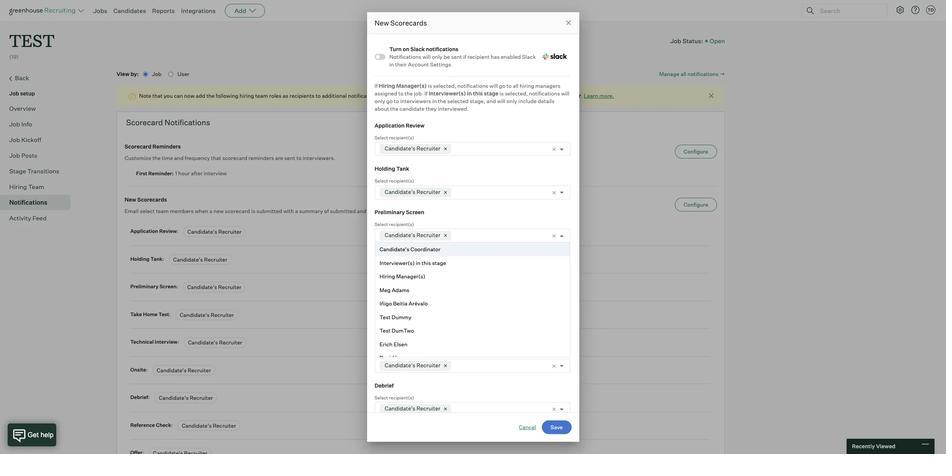 Task type: vqa. For each thing, say whether or not it's contained in the screenshot.
SENT to the left
yes



Task type: describe. For each thing, give the bounding box(es) containing it.
candidates link
[[113, 7, 146, 15]]

reminders
[[249, 155, 274, 162]]

select recipient(s) for technical
[[375, 309, 414, 314]]

to down if hiring manager(s)
[[399, 90, 404, 97]]

0 horizontal spatial interviewer(s)
[[380, 260, 415, 267]]

candidates
[[113, 7, 146, 15]]

cancel link
[[519, 424, 536, 432]]

open
[[710, 37, 726, 45]]

select recipient(s) for holding
[[375, 178, 414, 184]]

reminders
[[153, 144, 181, 150]]

test up hiring manager(s)
[[405, 253, 417, 259]]

: for first reminder : 1 hour after interview
[[172, 171, 174, 177]]

settings
[[430, 61, 452, 68]]

select
[[140, 208, 155, 215]]

test dummy
[[380, 314, 412, 321]]

include
[[519, 98, 537, 104]]

0 vertical spatial team
[[255, 93, 268, 99]]

new
[[214, 208, 224, 215]]

will inside is selected, notifications will go to all hiring managers assigned to the job. if
[[490, 82, 498, 89]]

select for technical
[[375, 309, 388, 314]]

iñigo beitia arévalo
[[380, 301, 428, 307]]

stage
[[9, 167, 26, 175]]

onsite for onsite :
[[130, 367, 146, 373]]

job for job setup
[[9, 90, 19, 97]]

turn on slack notifications notifications will only be sent if recipient has enabled slack in their account settings
[[390, 46, 536, 68]]

notifications up about
[[348, 93, 379, 99]]

can
[[174, 93, 183, 99]]

notifications inside "turn on slack notifications notifications will only be sent if recipient has enabled slack in their account settings"
[[390, 53, 422, 60]]

note
[[139, 93, 151, 99]]

td
[[928, 7, 935, 13]]

in inside is selected, notifications will only go to interviewers in the selected stage, and will only include details about the candidate they interviewed.
[[433, 98, 437, 104]]

2 vertical spatial notifications
[[9, 199, 47, 207]]

configure for customize the time and frequency that scorecard reminders are sent to interviewers.
[[684, 149, 709, 155]]

1 vertical spatial interviewer(s) in this stage
[[380, 260, 446, 267]]

job posts link
[[9, 151, 67, 160]]

feed
[[33, 215, 47, 222]]

1 vertical spatial manager(s)
[[415, 93, 445, 99]]

select recipient(s) for preliminary
[[375, 222, 414, 227]]

0 vertical spatial scorecard
[[222, 155, 247, 162]]

view by:
[[117, 71, 140, 77]]

in down candidate's coordinator
[[416, 260, 421, 267]]

0 vertical spatial this
[[473, 90, 483, 97]]

reference check :
[[130, 423, 174, 429]]

recipient(s) for interview
[[389, 309, 414, 314]]

job for job posts
[[9, 152, 20, 159]]

beitia
[[393, 301, 408, 307]]

recipient(s) for review
[[389, 135, 414, 141]]

job for job
[[152, 71, 163, 77]]

1 a from the left
[[210, 208, 213, 215]]

0 vertical spatial that
[[153, 93, 163, 99]]

stage,
[[470, 98, 486, 104]]

0 vertical spatial coordinator
[[550, 93, 581, 99]]

is selected, notifications will go to all hiring managers assigned to the job. if
[[375, 82, 561, 97]]

learn more. link
[[584, 93, 615, 99]]

account
[[408, 61, 429, 68]]

to inside is selected, notifications will only go to interviewers in the selected stage, and will only include details about the candidate they interviewed.
[[394, 98, 399, 104]]

debrief :
[[130, 395, 151, 401]]

1 vertical spatial scorecard
[[225, 208, 250, 215]]

arévalo
[[409, 301, 428, 307]]

email
[[125, 208, 139, 215]]

and left outstanding
[[357, 208, 367, 215]]

coordinator inside new scorecards dialog
[[411, 246, 441, 253]]

holding for holding tank :
[[130, 256, 150, 262]]

hiring up meg
[[380, 274, 395, 280]]

1 vertical spatial team
[[156, 208, 169, 215]]

scorecards inside dialog
[[391, 19, 427, 27]]

is for if
[[428, 82, 432, 89]]

Search text field
[[819, 5, 881, 16]]

new inside dialog
[[375, 19, 389, 27]]

manage all notifications → link
[[660, 70, 726, 78]]

all inside is selected, notifications will go to all hiring managers assigned to the job. if
[[513, 82, 519, 89]]

the right for
[[436, 208, 444, 215]]

add button
[[225, 4, 265, 18]]

viewed
[[877, 444, 896, 451]]

1 vertical spatial notifications
[[165, 118, 210, 128]]

user
[[178, 71, 189, 77]]

save button
[[542, 421, 572, 435]]

jobs
[[93, 7, 107, 15]]

manage all notifications →
[[660, 71, 726, 77]]

holding for holding tank
[[375, 166, 395, 172]]

select recipient(s) for application
[[375, 135, 414, 141]]

preliminary screen :
[[130, 284, 179, 290]]

for
[[428, 208, 435, 215]]

hiring manager(s)
[[380, 274, 426, 280]]

: for application review :
[[177, 229, 178, 235]]

if
[[464, 53, 467, 60]]

turn
[[390, 46, 402, 52]]

: for reference check :
[[171, 423, 173, 429]]

job.
[[414, 90, 424, 97]]

activity feed
[[9, 215, 47, 222]]

2 , from the left
[[505, 93, 506, 99]]

notifications link
[[9, 198, 67, 207]]

types:
[[380, 93, 396, 99]]

be
[[444, 53, 450, 60]]

frequency
[[185, 155, 210, 162]]

erich elsen
[[380, 342, 408, 348]]

posts
[[21, 152, 37, 159]]

0 vertical spatial interviewer(s)
[[429, 90, 466, 97]]

test (19)
[[9, 29, 55, 60]]

hiring team link
[[9, 182, 67, 192]]

they
[[426, 105, 437, 112]]

hiring team
[[9, 183, 44, 191]]

is for will
[[500, 90, 504, 97]]

in up stage,
[[467, 90, 472, 97]]

→
[[720, 71, 726, 77]]

recipient(s) for screen
[[389, 222, 414, 227]]

back
[[15, 74, 29, 82]]

0 horizontal spatial scorecards
[[137, 197, 167, 203]]

notifications for is selected, notifications will only go to interviewers in the selected stage, and will only include details about the candidate they interviewed.
[[529, 90, 560, 97]]

home for take home test :
[[143, 312, 158, 318]]

1 horizontal spatial all
[[681, 71, 687, 77]]

integrations link
[[181, 7, 216, 15]]

tank for holding tank :
[[151, 256, 163, 262]]

stage.
[[468, 208, 484, 215]]

recipient(s) for tank
[[389, 178, 414, 184]]

: for preliminary screen :
[[177, 284, 178, 290]]

application for application review
[[375, 122, 405, 129]]

view
[[117, 71, 130, 77]]

take home test
[[375, 253, 417, 259]]

take home test :
[[130, 312, 172, 318]]

the left time
[[153, 155, 161, 162]]

review for application review
[[406, 122, 425, 129]]

holding tank
[[375, 166, 410, 172]]

erich
[[380, 342, 393, 348]]

if hiring manager(s)
[[375, 82, 427, 89]]

job status:
[[671, 37, 704, 45]]

6 recipient(s) from the top
[[389, 352, 414, 358]]

integrations
[[181, 7, 216, 15]]

2 horizontal spatial only
[[507, 98, 518, 104]]

1 , from the left
[[445, 93, 447, 99]]

hour
[[178, 170, 190, 177]]

interviewers
[[400, 98, 431, 104]]

the up "interviewed."
[[438, 98, 446, 104]]

onsite for onsite
[[375, 339, 392, 346]]

of
[[324, 208, 329, 215]]

to right are
[[297, 155, 302, 162]]

managers
[[536, 82, 561, 89]]

learn
[[584, 93, 599, 99]]

technical interview :
[[130, 340, 180, 346]]

0 vertical spatial if
[[375, 82, 378, 89]]

to right "recipients"
[[316, 93, 321, 99]]

are
[[275, 155, 283, 162]]

preliminary for preliminary screen
[[375, 209, 405, 216]]

will left . on the top
[[562, 90, 570, 97]]

1 vertical spatial selected
[[446, 208, 467, 215]]

check
[[156, 423, 171, 429]]

hiring inside is selected, notifications will go to all hiring managers assigned to the job. if
[[520, 82, 535, 89]]

additional
[[322, 93, 347, 99]]

7 select from the top
[[375, 395, 388, 401]]

overview link
[[9, 104, 67, 113]]

0 vertical spatial interviewer(s) in this stage
[[429, 90, 499, 97]]

assigned
[[375, 90, 397, 97]]

notifications for manage all notifications →
[[688, 71, 719, 77]]

reminder
[[148, 171, 172, 177]]

2 vertical spatial is
[[251, 208, 255, 215]]

select for take
[[375, 265, 388, 271]]

6 select from the top
[[375, 352, 388, 358]]

application review
[[375, 122, 425, 129]]

0 horizontal spatial this
[[422, 260, 431, 267]]

and left include
[[507, 93, 517, 99]]

stage transitions link
[[9, 167, 67, 176]]

7 select recipient(s) from the top
[[375, 395, 414, 401]]

(19)
[[9, 54, 19, 60]]

1
[[175, 170, 177, 177]]

1 horizontal spatial that
[[211, 155, 221, 162]]

kickoff
[[21, 136, 41, 144]]

0 vertical spatial stage
[[484, 90, 499, 97]]

: for holding tank :
[[163, 256, 164, 262]]

to down enabled at the right
[[507, 82, 512, 89]]



Task type: locate. For each thing, give the bounding box(es) containing it.
1 horizontal spatial candidate's
[[518, 93, 549, 99]]

: inside first reminder : 1 hour after interview
[[172, 171, 174, 177]]

on
[[403, 46, 410, 52]]

4 recipient(s) from the top
[[389, 265, 414, 271]]

0 horizontal spatial stage
[[432, 260, 446, 267]]

if right job.
[[425, 90, 428, 97]]

0 vertical spatial onsite
[[375, 339, 392, 346]]

go down has
[[499, 82, 506, 89]]

1 horizontal spatial hiring
[[520, 82, 535, 89]]

recipient(s) for home
[[389, 265, 414, 271]]

screen for preliminary screen
[[406, 209, 425, 216]]

1 vertical spatial configure
[[684, 202, 709, 208]]

1 vertical spatial scorecard
[[125, 144, 151, 150]]

take up hiring manager(s)
[[375, 253, 387, 259]]

notifications up details
[[529, 90, 560, 97]]

holding inside new scorecards dialog
[[375, 166, 395, 172]]

review for application review :
[[159, 229, 177, 235]]

0 vertical spatial is
[[428, 82, 432, 89]]

test up erich
[[380, 328, 391, 334]]

td button
[[925, 4, 938, 16]]

hiring up include
[[520, 82, 535, 89]]

2 candidate's from the left
[[518, 93, 549, 99]]

status:
[[683, 37, 704, 45]]

1 vertical spatial hiring
[[240, 93, 254, 99]]

job left kickoff
[[9, 136, 20, 144]]

1 vertical spatial new
[[125, 197, 136, 203]]

stage transitions
[[9, 167, 59, 175]]

2 select from the top
[[375, 178, 388, 184]]

hiring up assigned
[[379, 82, 395, 89]]

1 vertical spatial stage
[[432, 260, 446, 267]]

selected, for will
[[505, 90, 528, 97]]

tank for holding tank
[[397, 166, 410, 172]]

hiring
[[520, 82, 535, 89], [240, 93, 254, 99]]

all right manage
[[681, 71, 687, 77]]

onsite up the 'debrief :'
[[130, 367, 146, 373]]

0 horizontal spatial new
[[125, 197, 136, 203]]

4 select from the top
[[375, 265, 388, 271]]

will inside "turn on slack notifications notifications will only be sent if recipient has enabled slack in their account settings"
[[423, 53, 431, 60]]

submitted left with
[[257, 208, 282, 215]]

notifications for is selected, notifications will go to all hiring managers assigned to the job. if
[[458, 82, 489, 89]]

1 horizontal spatial selected,
[[505, 90, 528, 97]]

stage down candidate's coordinator
[[432, 260, 446, 267]]

team
[[255, 93, 268, 99], [156, 208, 169, 215]]

1 horizontal spatial take
[[375, 253, 387, 259]]

6 select recipient(s) from the top
[[375, 352, 414, 358]]

select recipient(s)
[[375, 135, 414, 141], [375, 178, 414, 184], [375, 222, 414, 227], [375, 265, 414, 271], [375, 309, 414, 314], [375, 352, 414, 358], [375, 395, 414, 401]]

0 vertical spatial preliminary
[[375, 209, 405, 216]]

0 horizontal spatial all
[[513, 82, 519, 89]]

1 horizontal spatial new scorecards
[[375, 19, 427, 27]]

scorecards
[[391, 19, 427, 27], [137, 197, 167, 203]]

test link
[[9, 21, 55, 53]]

0 vertical spatial slack
[[411, 46, 425, 52]]

1 vertical spatial new scorecards
[[125, 197, 167, 203]]

1 horizontal spatial team
[[255, 93, 268, 99]]

note that you can now add the following hiring team roles as recipients to additional notifications types: hiring manager(s) , candidate's recruiter , and candidate's coordinator . learn more.
[[139, 93, 615, 99]]

sent right are
[[285, 155, 295, 162]]

application
[[375, 122, 405, 129], [130, 229, 158, 235]]

overview
[[9, 105, 36, 112]]

0 horizontal spatial submitted
[[257, 208, 282, 215]]

0 horizontal spatial debrief
[[130, 395, 148, 401]]

new scorecards inside dialog
[[375, 19, 427, 27]]

team right "select"
[[156, 208, 169, 215]]

1 configure button from the top
[[675, 145, 718, 159]]

select recipient(s) for take
[[375, 265, 414, 271]]

candidate's coordinator
[[380, 246, 441, 253]]

candidate's
[[448, 93, 479, 99], [518, 93, 549, 99]]

onsite inside new scorecards dialog
[[375, 339, 392, 346]]

notifications up be
[[426, 46, 459, 52]]

only up settings
[[432, 53, 443, 60]]

select for application
[[375, 135, 388, 141]]

test down iñigo
[[380, 314, 391, 321]]

1 horizontal spatial home
[[389, 253, 404, 259]]

interviewer(s) up "interviewed."
[[429, 90, 466, 97]]

User radio
[[169, 72, 173, 77]]

2 configure button from the top
[[675, 198, 718, 212]]

job kickoff
[[9, 136, 41, 144]]

0 horizontal spatial a
[[210, 208, 213, 215]]

to down assigned
[[394, 98, 399, 104]]

first reminder : 1 hour after interview
[[136, 170, 227, 177]]

this down candidate's coordinator
[[422, 260, 431, 267]]

0 horizontal spatial onsite
[[130, 367, 146, 373]]

0 horizontal spatial take
[[130, 312, 142, 318]]

back link
[[9, 73, 67, 83]]

new scorecards up "select"
[[125, 197, 167, 203]]

scorecard for scorecard notifications
[[126, 118, 163, 128]]

interviewed.
[[438, 105, 469, 112]]

2 vertical spatial manager(s)
[[396, 274, 426, 280]]

candidate's down "managers"
[[518, 93, 549, 99]]

configure image
[[896, 5, 905, 15]]

1 horizontal spatial a
[[295, 208, 298, 215]]

job for job info
[[9, 120, 20, 128]]

holding tank :
[[130, 256, 165, 262]]

scorecards
[[399, 208, 427, 215]]

3 select from the top
[[375, 222, 388, 227]]

2 a from the left
[[295, 208, 298, 215]]

debrief
[[375, 383, 394, 389], [130, 395, 148, 401]]

david
[[380, 355, 394, 362]]

only inside "turn on slack notifications notifications will only be sent if recipient has enabled slack in their account settings"
[[432, 53, 443, 60]]

2 horizontal spatial notifications
[[390, 53, 422, 60]]

Job radio
[[143, 72, 148, 77]]

go inside is selected, notifications will go to all hiring managers assigned to the job. if
[[499, 82, 506, 89]]

add
[[196, 93, 205, 99]]

job posts
[[9, 152, 37, 159]]

recently
[[853, 444, 876, 451]]

0 vertical spatial application
[[375, 122, 405, 129]]

0 horizontal spatial holding
[[130, 256, 150, 262]]

only
[[432, 53, 443, 60], [375, 98, 385, 104], [507, 98, 518, 104]]

take for take home test :
[[130, 312, 142, 318]]

0 vertical spatial configure
[[684, 149, 709, 155]]

2 configure from the top
[[684, 202, 709, 208]]

that up interview
[[211, 155, 221, 162]]

review inside new scorecards dialog
[[406, 122, 425, 129]]

test up technical interview :
[[159, 312, 169, 318]]

email select team members when a new scorecard is submitted with a summary of submitted and outstanding scorecards for the selected stage.
[[125, 208, 484, 215]]

debrief inside new scorecards dialog
[[375, 383, 394, 389]]

review
[[406, 122, 425, 129], [159, 229, 177, 235]]

0 horizontal spatial if
[[375, 82, 378, 89]]

onsite
[[375, 339, 392, 346], [130, 367, 146, 373]]

application for application review :
[[130, 229, 158, 235]]

0 horizontal spatial home
[[143, 312, 158, 318]]

1 vertical spatial screen
[[160, 284, 177, 290]]

slack right enabled at the right
[[522, 53, 536, 60]]

job info
[[9, 120, 32, 128]]

interview down adams
[[401, 296, 426, 303]]

that
[[153, 93, 163, 99], [211, 155, 221, 162]]

2 horizontal spatial is
[[500, 90, 504, 97]]

this
[[473, 90, 483, 97], [422, 260, 431, 267]]

in
[[390, 61, 394, 68], [467, 90, 472, 97], [433, 98, 437, 104], [416, 260, 421, 267]]

scorecard
[[222, 155, 247, 162], [225, 208, 250, 215]]

selected,
[[434, 82, 456, 89], [505, 90, 528, 97]]

the inside is selected, notifications will go to all hiring managers assigned to the job. if
[[405, 90, 413, 97]]

0 vertical spatial scorecard
[[126, 118, 163, 128]]

0 vertical spatial selected,
[[434, 82, 456, 89]]

1 horizontal spatial debrief
[[375, 383, 394, 389]]

interviewers.
[[303, 155, 335, 162]]

new scorecards up on on the left top of page
[[375, 19, 427, 27]]

1 vertical spatial holding
[[130, 256, 150, 262]]

2 select recipient(s) from the top
[[375, 178, 414, 184]]

selected, inside is selected, notifications will only go to interviewers in the selected stage, and will only include details about the candidate they interviewed.
[[505, 90, 528, 97]]

submitted right of
[[330, 208, 356, 215]]

selected inside is selected, notifications will only go to interviewers in the selected stage, and will only include details about the candidate they interviewed.
[[448, 98, 469, 104]]

1 vertical spatial onsite
[[130, 367, 146, 373]]

1 vertical spatial review
[[159, 229, 177, 235]]

5 recipient(s) from the top
[[389, 309, 414, 314]]

0 vertical spatial debrief
[[375, 383, 394, 389]]

is right new
[[251, 208, 255, 215]]

interview for technical interview
[[401, 296, 426, 303]]

hiring down if hiring manager(s)
[[397, 93, 413, 99]]

hiring right following
[[240, 93, 254, 99]]

configure
[[684, 149, 709, 155], [684, 202, 709, 208]]

customize
[[125, 155, 151, 162]]

debrief for debrief
[[375, 383, 394, 389]]

and right time
[[174, 155, 184, 162]]

5 select recipient(s) from the top
[[375, 309, 414, 314]]

1 vertical spatial that
[[211, 155, 221, 162]]

a right with
[[295, 208, 298, 215]]

job for job status:
[[671, 37, 682, 45]]

scorecard up scorecard reminders
[[126, 118, 163, 128]]

a left new
[[210, 208, 213, 215]]

and inside is selected, notifications will only go to interviewers in the selected stage, and will only include details about the candidate they interviewed.
[[487, 98, 496, 104]]

scorecards up "select"
[[137, 197, 167, 203]]

job info link
[[9, 120, 67, 129]]

if up note that you can now add the following hiring team roles as recipients to additional notifications types: hiring manager(s) , candidate's recruiter , and candidate's coordinator . learn more.
[[375, 82, 378, 89]]

0 horizontal spatial new scorecards
[[125, 197, 167, 203]]

preliminary inside new scorecards dialog
[[375, 209, 405, 216]]

0 horizontal spatial that
[[153, 93, 163, 99]]

select for holding
[[375, 178, 388, 184]]

0 horizontal spatial coordinator
[[411, 246, 441, 253]]

scorecard for scorecard reminders
[[125, 144, 151, 150]]

1 vertical spatial debrief
[[130, 395, 148, 401]]

1 horizontal spatial if
[[425, 90, 428, 97]]

1 horizontal spatial technical
[[375, 296, 400, 303]]

1 submitted from the left
[[257, 208, 282, 215]]

iñigo
[[380, 301, 392, 307]]

3 recipient(s) from the top
[[389, 222, 414, 227]]

7 recipient(s) from the top
[[389, 395, 414, 401]]

enabled
[[501, 53, 521, 60]]

1 horizontal spatial coordinator
[[550, 93, 581, 99]]

submitted
[[257, 208, 282, 215], [330, 208, 356, 215]]

0 vertical spatial selected
[[448, 98, 469, 104]]

candidate's up "interviewed."
[[448, 93, 479, 99]]

1 horizontal spatial holding
[[375, 166, 395, 172]]

manager(s)
[[397, 82, 427, 89], [415, 93, 445, 99], [396, 274, 426, 280]]

save
[[551, 425, 563, 431]]

dummy
[[392, 314, 412, 321]]

configure button
[[675, 145, 718, 159], [675, 198, 718, 212]]

debrief down onsite :
[[130, 395, 148, 401]]

scorecard up "customize"
[[125, 144, 151, 150]]

0 vertical spatial holding
[[375, 166, 395, 172]]

1 vertical spatial sent
[[285, 155, 295, 162]]

1 vertical spatial application
[[130, 229, 158, 235]]

1 select recipient(s) from the top
[[375, 135, 414, 141]]

job right job radio
[[152, 71, 163, 77]]

1 vertical spatial home
[[143, 312, 158, 318]]

home up hiring manager(s)
[[389, 253, 404, 259]]

0 horizontal spatial technical
[[130, 340, 154, 346]]

0 horizontal spatial slack
[[411, 46, 425, 52]]

sent inside "turn on slack notifications notifications will only be sent if recipient has enabled slack in their account settings"
[[451, 53, 462, 60]]

scorecards up on on the left top of page
[[391, 19, 427, 27]]

take down preliminary screen :
[[130, 312, 142, 318]]

notifications inside "turn on slack notifications notifications will only be sent if recipient has enabled slack in their account settings"
[[426, 46, 459, 52]]

will up is selected, notifications will only go to interviewers in the selected stage, and will only include details about the candidate they interviewed.
[[490, 82, 498, 89]]

select for preliminary
[[375, 222, 388, 227]]

1 vertical spatial interview
[[155, 340, 178, 346]]

1 vertical spatial selected,
[[505, 90, 528, 97]]

tank
[[397, 166, 410, 172], [151, 256, 163, 262]]

0 horizontal spatial go
[[387, 98, 393, 104]]

selected left the stage.
[[446, 208, 467, 215]]

1 vertical spatial slack
[[522, 53, 536, 60]]

0 vertical spatial manager(s)
[[397, 82, 427, 89]]

0 vertical spatial home
[[389, 253, 404, 259]]

meg adams
[[380, 287, 410, 294]]

selected, up include
[[505, 90, 528, 97]]

test
[[9, 29, 55, 52]]

more.
[[600, 93, 615, 99]]

technical up onsite :
[[130, 340, 154, 346]]

manager(s) up job.
[[397, 82, 427, 89]]

technical for technical interview
[[375, 296, 400, 303]]

screen for preliminary screen :
[[160, 284, 177, 290]]

reports
[[152, 7, 175, 15]]

debrief for debrief :
[[130, 395, 148, 401]]

team
[[28, 183, 44, 191]]

, up "interviewed."
[[445, 93, 447, 99]]

configure button for customize the time and frequency that scorecard reminders are sent to interviewers.
[[675, 145, 718, 159]]

1 horizontal spatial ,
[[505, 93, 506, 99]]

1 horizontal spatial this
[[473, 90, 483, 97]]

3 select recipient(s) from the top
[[375, 222, 414, 227]]

1 horizontal spatial slack
[[522, 53, 536, 60]]

interview inside new scorecards dialog
[[401, 296, 426, 303]]

0 vertical spatial take
[[375, 253, 387, 259]]

application down "select"
[[130, 229, 158, 235]]

recipients
[[290, 93, 315, 99]]

to
[[507, 82, 512, 89], [399, 90, 404, 97], [316, 93, 321, 99], [394, 98, 399, 104], [297, 155, 302, 162]]

1 configure from the top
[[684, 149, 709, 155]]

review down candidate on the left top
[[406, 122, 425, 129]]

in inside "turn on slack notifications notifications will only be sent if recipient has enabled slack in their account settings"
[[390, 61, 394, 68]]

selected, down settings
[[434, 82, 456, 89]]

interview down take home test :
[[155, 340, 178, 346]]

new
[[375, 19, 389, 27], [125, 197, 136, 203]]

notifications inside is selected, notifications will go to all hiring managers assigned to the job. if
[[458, 82, 489, 89]]

interview for technical interview :
[[155, 340, 178, 346]]

0 vertical spatial review
[[406, 122, 425, 129]]

after
[[191, 170, 203, 177]]

cancel
[[519, 425, 536, 431]]

0 horizontal spatial sent
[[285, 155, 295, 162]]

candidate's recruiter
[[385, 145, 441, 152], [385, 189, 441, 196], [188, 229, 242, 235], [385, 232, 441, 239], [173, 257, 228, 263], [385, 276, 441, 283], [187, 284, 242, 291], [180, 312, 234, 319], [385, 319, 441, 326], [188, 340, 242, 346], [385, 363, 441, 369], [157, 368, 211, 374], [159, 395, 213, 402], [385, 406, 441, 413], [182, 423, 236, 430]]

.
[[581, 93, 583, 99]]

:
[[172, 171, 174, 177], [177, 229, 178, 235], [163, 256, 164, 262], [177, 284, 178, 290], [169, 312, 171, 318], [178, 340, 179, 346], [146, 367, 148, 373], [148, 395, 150, 401], [171, 423, 173, 429]]

notifications up is selected, notifications will only go to interviewers in the selected stage, and will only include details about the candidate they interviewed.
[[458, 82, 489, 89]]

job left the setup
[[9, 90, 19, 97]]

1 vertical spatial is
[[500, 90, 504, 97]]

notifications down on on the left top of page
[[390, 53, 422, 60]]

onsite up david
[[375, 339, 392, 346]]

transitions
[[27, 167, 59, 175]]

notifications up activity feed at the left of the page
[[9, 199, 47, 207]]

0 horizontal spatial interview
[[155, 340, 178, 346]]

0 vertical spatial hiring
[[520, 82, 535, 89]]

1 vertical spatial preliminary
[[130, 284, 159, 290]]

new scorecards dialog
[[367, 12, 580, 455]]

1 vertical spatial technical
[[130, 340, 154, 346]]

4 select recipient(s) from the top
[[375, 265, 414, 271]]

0 vertical spatial new
[[375, 19, 389, 27]]

0 horizontal spatial team
[[156, 208, 169, 215]]

screen up take home test :
[[160, 284, 177, 290]]

home for take home test
[[389, 253, 404, 259]]

preliminary for preliminary screen :
[[130, 284, 159, 290]]

interviewer(s) in this stage down candidate's coordinator
[[380, 260, 446, 267]]

review down members
[[159, 229, 177, 235]]

interview
[[204, 170, 227, 177]]

all up include
[[513, 82, 519, 89]]

application review :
[[130, 229, 179, 235]]

is inside is selected, notifications will go to all hiring managers assigned to the job. if
[[428, 82, 432, 89]]

interviewer(s) down take home test at the bottom of page
[[380, 260, 415, 267]]

technical inside new scorecards dialog
[[375, 296, 400, 303]]

you
[[164, 93, 173, 99]]

scorecard up interview
[[222, 155, 247, 162]]

selected, for if
[[434, 82, 456, 89]]

configure button for email select team members when a new scorecard is submitted with a summary of submitted and outstanding scorecards for the selected stage.
[[675, 198, 718, 212]]

job setup
[[9, 90, 35, 97]]

1 horizontal spatial is
[[428, 82, 432, 89]]

recruiter
[[480, 93, 505, 99], [417, 145, 441, 152], [417, 189, 441, 196], [219, 229, 242, 235], [417, 232, 441, 239], [204, 257, 228, 263], [417, 276, 441, 283], [218, 284, 242, 291], [211, 312, 234, 319], [417, 319, 441, 326], [219, 340, 242, 346], [417, 363, 441, 369], [188, 368, 211, 374], [190, 395, 213, 402], [417, 406, 441, 413], [213, 423, 236, 430]]

this up stage,
[[473, 90, 483, 97]]

take for take home test
[[375, 253, 387, 259]]

coordinator down "managers"
[[550, 93, 581, 99]]

application inside new scorecards dialog
[[375, 122, 405, 129]]

configure for email select team members when a new scorecard is submitted with a summary of submitted and outstanding scorecards for the selected stage.
[[684, 202, 709, 208]]

job for job kickoff
[[9, 136, 20, 144]]

1 vertical spatial if
[[425, 90, 428, 97]]

0 vertical spatial scorecards
[[391, 19, 427, 27]]

slack right on on the left top of page
[[411, 46, 425, 52]]

tank inside new scorecards dialog
[[397, 166, 410, 172]]

that left you
[[153, 93, 163, 99]]

is down has
[[500, 90, 504, 97]]

recently viewed
[[853, 444, 896, 451]]

2 submitted from the left
[[330, 208, 356, 215]]

0 vertical spatial screen
[[406, 209, 425, 216]]

technical for technical interview :
[[130, 340, 154, 346]]

the right about
[[391, 105, 399, 112]]

0 horizontal spatial is
[[251, 208, 255, 215]]

home down preliminary screen :
[[143, 312, 158, 318]]

1 vertical spatial configure button
[[675, 198, 718, 212]]

if inside is selected, notifications will go to all hiring managers assigned to the job. if
[[425, 90, 428, 97]]

manager(s) up they
[[415, 93, 445, 99]]

elsen
[[394, 342, 408, 348]]

: for technical interview :
[[178, 340, 179, 346]]

holding
[[375, 166, 395, 172], [130, 256, 150, 262]]

home inside new scorecards dialog
[[389, 253, 404, 259]]

is inside is selected, notifications will only go to interviewers in the selected stage, and will only include details about the candidate they interviewed.
[[500, 90, 504, 97]]

take inside new scorecards dialog
[[375, 253, 387, 259]]

0 vertical spatial sent
[[451, 53, 462, 60]]

hiring
[[379, 82, 395, 89], [397, 93, 413, 99], [9, 183, 27, 191], [380, 274, 395, 280]]

selected, inside is selected, notifications will go to all hiring managers assigned to the job. if
[[434, 82, 456, 89]]

0 horizontal spatial application
[[130, 229, 158, 235]]

1 vertical spatial tank
[[151, 256, 163, 262]]

job left posts
[[9, 152, 20, 159]]

in up they
[[433, 98, 437, 104]]

1 horizontal spatial screen
[[406, 209, 425, 216]]

notifications down now
[[165, 118, 210, 128]]

5 select from the top
[[375, 309, 388, 314]]

1 candidate's from the left
[[448, 93, 479, 99]]

meg
[[380, 287, 391, 294]]

and right stage,
[[487, 98, 496, 104]]

1 select from the top
[[375, 135, 388, 141]]

activity
[[9, 215, 31, 222]]

stage
[[484, 90, 499, 97], [432, 260, 446, 267]]

hiring down the stage at left
[[9, 183, 27, 191]]

notifications inside is selected, notifications will only go to interviewers in the selected stage, and will only include details about the candidate they interviewed.
[[529, 90, 560, 97]]

is up 'interviewers'
[[428, 82, 432, 89]]

coordinator up hiring manager(s)
[[411, 246, 441, 253]]

0 horizontal spatial only
[[375, 98, 385, 104]]

screen inside new scorecards dialog
[[406, 209, 425, 216]]

go down assigned
[[387, 98, 393, 104]]

go inside is selected, notifications will only go to interviewers in the selected stage, and will only include details about the candidate they interviewed.
[[387, 98, 393, 104]]

team left roles at the top
[[255, 93, 268, 99]]

2 recipient(s) from the top
[[389, 178, 414, 184]]

greenhouse recruiting image
[[9, 6, 78, 15]]

sent left if
[[451, 53, 462, 60]]

now
[[184, 93, 195, 99]]

1 recipient(s) from the top
[[389, 135, 414, 141]]

will up the account
[[423, 53, 431, 60]]

screen left for
[[406, 209, 425, 216]]

screen
[[406, 209, 425, 216], [160, 284, 177, 290]]

job left status:
[[671, 37, 682, 45]]

notifications left →
[[688, 71, 719, 77]]

preliminary
[[375, 209, 405, 216], [130, 284, 159, 290]]

will right stage,
[[497, 98, 506, 104]]

the right add
[[207, 93, 215, 99]]

in left their
[[390, 61, 394, 68]]

setup
[[20, 90, 35, 97]]



